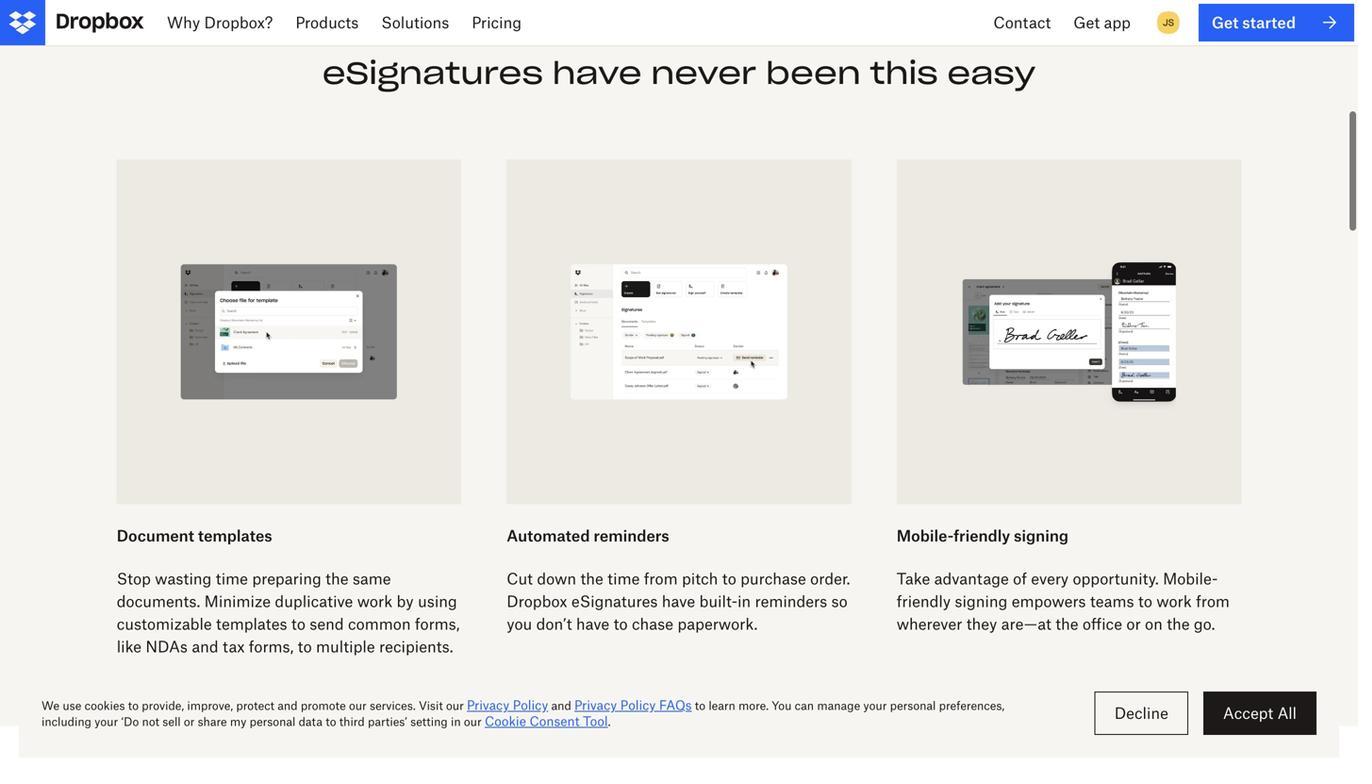 Task type: locate. For each thing, give the bounding box(es) containing it.
dropbox?
[[204, 13, 273, 32]]

automated
[[507, 526, 590, 545]]

chase
[[632, 615, 674, 633]]

built-
[[700, 592, 738, 611]]

or
[[1127, 615, 1141, 633]]

get app button
[[1063, 0, 1142, 45]]

get started link
[[1199, 4, 1355, 42]]

1 work from the left
[[357, 592, 393, 611]]

to left the chase
[[614, 615, 628, 633]]

to down send
[[298, 638, 312, 656]]

work
[[357, 592, 393, 611], [1157, 592, 1192, 611]]

1 horizontal spatial forms,
[[415, 615, 460, 633]]

you
[[507, 615, 532, 633]]

opportunity.
[[1073, 570, 1159, 588]]

dropbox
[[507, 592, 568, 611]]

ndas
[[146, 638, 188, 656]]

to up built-
[[722, 570, 737, 588]]

reminders inside cut down the time from pitch to purchase order. dropbox esignatures have built-in reminders so you don't have to chase paperwork.
[[755, 592, 828, 611]]

mobile- up take
[[897, 526, 954, 545]]

0 horizontal spatial from
[[644, 570, 678, 588]]

signing
[[1014, 526, 1069, 545], [955, 592, 1008, 611]]

signing inside take advantage of every opportunity. mobile- friendly signing empowers teams to work from wherever they are—at the office or on the go.
[[955, 592, 1008, 611]]

solutions button
[[370, 0, 461, 45]]

1 vertical spatial friendly
[[897, 592, 951, 611]]

get left app
[[1074, 13, 1100, 32]]

from
[[644, 570, 678, 588], [1196, 592, 1230, 611]]

work inside stop wasting time preparing the same documents. minimize duplicative work by using customizable templates to send common forms, like ndas and tax forms, to multiple recipients.
[[357, 592, 393, 611]]

templates down minimize
[[216, 615, 287, 633]]

1 horizontal spatial get
[[1212, 13, 1239, 32]]

get started
[[1212, 13, 1296, 32]]

using
[[418, 592, 457, 611]]

from inside take advantage of every opportunity. mobile- friendly signing empowers teams to work from wherever they are—at the office or on the go.
[[1196, 592, 1230, 611]]

get inside dropdown button
[[1074, 13, 1100, 32]]

mobile- up go.
[[1163, 570, 1218, 588]]

0 horizontal spatial work
[[357, 592, 393, 611]]

1 vertical spatial signing
[[955, 592, 1008, 611]]

have
[[553, 54, 642, 93], [662, 592, 696, 611], [576, 615, 610, 633]]

tax
[[223, 638, 245, 656]]

contact button
[[983, 0, 1063, 45]]

to
[[722, 570, 737, 588], [1139, 592, 1153, 611], [291, 615, 306, 633], [614, 615, 628, 633], [298, 638, 312, 656]]

the
[[326, 570, 349, 588], [581, 570, 604, 588], [1056, 615, 1079, 633], [1167, 615, 1190, 633]]

0 vertical spatial signing
[[1014, 526, 1069, 545]]

forms,
[[415, 615, 460, 633], [249, 638, 294, 656]]

by
[[397, 592, 414, 611]]

this
[[870, 54, 939, 93]]

0 horizontal spatial get
[[1074, 13, 1100, 32]]

forms, right tax
[[249, 638, 294, 656]]

cut
[[507, 570, 533, 588]]

the inside stop wasting time preparing the same documents. minimize duplicative work by using customizable templates to send common forms, like ndas and tax forms, to multiple recipients.
[[326, 570, 349, 588]]

signing up "they"
[[955, 592, 1008, 611]]

1 vertical spatial templates
[[216, 615, 287, 633]]

get for get started
[[1212, 13, 1239, 32]]

1 vertical spatial reminders
[[755, 592, 828, 611]]

1 horizontal spatial reminders
[[755, 592, 828, 611]]

1 vertical spatial forms,
[[249, 638, 294, 656]]

esignatures up the chase
[[572, 592, 658, 611]]

js
[[1163, 17, 1175, 28]]

work up the on
[[1157, 592, 1192, 611]]

0 horizontal spatial reminders
[[594, 526, 670, 545]]

minimize
[[204, 592, 271, 611]]

stop wasting time preparing the same documents. minimize duplicative work by using customizable templates to send common forms, like ndas and tax forms, to multiple recipients.
[[117, 570, 460, 656]]

time up the chase
[[608, 570, 640, 588]]

mobile- inside take advantage of every opportunity. mobile- friendly signing empowers teams to work from wherever they are—at the office or on the go.
[[1163, 570, 1218, 588]]

1 vertical spatial from
[[1196, 592, 1230, 611]]

get left started
[[1212, 13, 1239, 32]]

1 horizontal spatial esignatures
[[572, 592, 658, 611]]

multiple
[[316, 638, 375, 656]]

the right the on
[[1167, 615, 1190, 633]]

work down same
[[357, 592, 393, 611]]

1 vertical spatial mobile-
[[1163, 570, 1218, 588]]

time inside stop wasting time preparing the same documents. minimize duplicative work by using customizable templates to send common forms, like ndas and tax forms, to multiple recipients.
[[216, 570, 248, 588]]

order.
[[811, 570, 851, 588]]

0 horizontal spatial signing
[[955, 592, 1008, 611]]

forms, down using
[[415, 615, 460, 633]]

signing a document while on mobile device. image
[[927, 190, 1212, 474]]

like
[[117, 638, 142, 656]]

pitch
[[682, 570, 718, 588]]

1 horizontal spatial mobile-
[[1163, 570, 1218, 588]]

1 time from the left
[[216, 570, 248, 588]]

2 time from the left
[[608, 570, 640, 588]]

2 work from the left
[[1157, 592, 1192, 611]]

customizable
[[117, 615, 212, 633]]

0 vertical spatial reminders
[[594, 526, 670, 545]]

wherever
[[897, 615, 963, 633]]

time
[[216, 570, 248, 588], [608, 570, 640, 588]]

selecting a template to begin using for document signature. image
[[147, 190, 431, 474]]

0 vertical spatial from
[[644, 570, 678, 588]]

from inside cut down the time from pitch to purchase order. dropbox esignatures have built-in reminders so you don't have to chase paperwork.
[[644, 570, 678, 588]]

reminders up cut down the time from pitch to purchase order. dropbox esignatures have built-in reminders so you don't have to chase paperwork.
[[594, 526, 670, 545]]

0 horizontal spatial forms,
[[249, 638, 294, 656]]

solutions
[[381, 13, 449, 32]]

the right down
[[581, 570, 604, 588]]

and
[[192, 638, 219, 656]]

contact
[[994, 13, 1051, 32]]

on
[[1145, 615, 1163, 633]]

1 horizontal spatial friendly
[[954, 526, 1011, 545]]

templates
[[198, 526, 272, 545], [216, 615, 287, 633]]

go.
[[1194, 615, 1216, 633]]

time up minimize
[[216, 570, 248, 588]]

to up the on
[[1139, 592, 1153, 611]]

from left pitch on the right of page
[[644, 570, 678, 588]]

get
[[1212, 13, 1239, 32], [1074, 13, 1100, 32]]

0 horizontal spatial mobile-
[[897, 526, 954, 545]]

0 vertical spatial friendly
[[954, 526, 1011, 545]]

friendly up wherever at the right bottom of the page
[[897, 592, 951, 611]]

0 horizontal spatial time
[[216, 570, 248, 588]]

esignatures inside cut down the time from pitch to purchase order. dropbox esignatures have built-in reminders so you don't have to chase paperwork.
[[572, 592, 658, 611]]

1 horizontal spatial work
[[1157, 592, 1192, 611]]

preparing
[[252, 570, 322, 588]]

from up go.
[[1196, 592, 1230, 611]]

paperwork.
[[678, 615, 758, 633]]

1 horizontal spatial signing
[[1014, 526, 1069, 545]]

of
[[1013, 570, 1027, 588]]

esignatures
[[322, 54, 543, 93], [572, 592, 658, 611]]

why dropbox?
[[167, 13, 273, 32]]

esignatures down solutions popup button
[[322, 54, 543, 93]]

templates up minimize
[[198, 526, 272, 545]]

1 horizontal spatial from
[[1196, 592, 1230, 611]]

0 horizontal spatial friendly
[[897, 592, 951, 611]]

friendly up advantage
[[954, 526, 1011, 545]]

reminders
[[594, 526, 670, 545], [755, 592, 828, 611]]

0 horizontal spatial esignatures
[[322, 54, 543, 93]]

friendly
[[954, 526, 1011, 545], [897, 592, 951, 611]]

2 vertical spatial have
[[576, 615, 610, 633]]

the up 'duplicative'
[[326, 570, 349, 588]]

1 horizontal spatial time
[[608, 570, 640, 588]]

products
[[296, 13, 359, 32]]

don't
[[536, 615, 572, 633]]

reminders down purchase
[[755, 592, 828, 611]]

mobile-
[[897, 526, 954, 545], [1163, 570, 1218, 588]]

1 vertical spatial esignatures
[[572, 592, 658, 611]]

signing up "every"
[[1014, 526, 1069, 545]]



Task type: describe. For each thing, give the bounding box(es) containing it.
1 vertical spatial have
[[662, 592, 696, 611]]

get for get app
[[1074, 13, 1100, 32]]

they
[[967, 615, 998, 633]]

automated reminders
[[507, 526, 670, 545]]

advantage
[[935, 570, 1009, 588]]

the down empowers
[[1056, 615, 1079, 633]]

pricing
[[472, 13, 522, 32]]

easy
[[948, 54, 1036, 93]]

mobile-friendly signing
[[897, 526, 1069, 545]]

why
[[167, 13, 200, 32]]

products button
[[284, 0, 370, 45]]

been
[[766, 54, 861, 93]]

time inside cut down the time from pitch to purchase order. dropbox esignatures have built-in reminders so you don't have to chase paperwork.
[[608, 570, 640, 588]]

why dropbox? button
[[156, 0, 284, 45]]

down
[[537, 570, 577, 588]]

pricing link
[[461, 0, 533, 45]]

take advantage of every opportunity. mobile- friendly signing empowers teams to work from wherever they are—at the office or on the go.
[[897, 570, 1230, 633]]

work inside take advantage of every opportunity. mobile- friendly signing empowers teams to work from wherever they are—at the office or on the go.
[[1157, 592, 1192, 611]]

so
[[832, 592, 848, 611]]

teams
[[1091, 592, 1135, 611]]

document
[[117, 526, 194, 545]]

take
[[897, 570, 931, 588]]

get app
[[1074, 13, 1131, 32]]

documents.
[[117, 592, 200, 611]]

stop
[[117, 570, 151, 588]]

to inside take advantage of every opportunity. mobile- friendly signing empowers teams to work from wherever they are—at the office or on the go.
[[1139, 592, 1153, 611]]

empowers
[[1012, 592, 1086, 611]]

sending a reminder for signature on a document. image
[[537, 190, 822, 474]]

cut down the time from pitch to purchase order. dropbox esignatures have built-in reminders so you don't have to chase paperwork.
[[507, 570, 851, 633]]

to down 'duplicative'
[[291, 615, 306, 633]]

never
[[651, 54, 757, 93]]

0 vertical spatial mobile-
[[897, 526, 954, 545]]

purchase
[[741, 570, 807, 588]]

the inside cut down the time from pitch to purchase order. dropbox esignatures have built-in reminders so you don't have to chase paperwork.
[[581, 570, 604, 588]]

started
[[1243, 13, 1296, 32]]

in
[[738, 592, 751, 611]]

common
[[348, 615, 411, 633]]

0 vertical spatial have
[[553, 54, 642, 93]]

friendly inside take advantage of every opportunity. mobile- friendly signing empowers teams to work from wherever they are—at the office or on the go.
[[897, 592, 951, 611]]

are—at
[[1002, 615, 1052, 633]]

app
[[1104, 13, 1131, 32]]

0 vertical spatial forms,
[[415, 615, 460, 633]]

0 vertical spatial esignatures
[[322, 54, 543, 93]]

0 vertical spatial templates
[[198, 526, 272, 545]]

recipients.
[[379, 638, 453, 656]]

js button
[[1154, 8, 1184, 38]]

every
[[1032, 570, 1069, 588]]

send
[[310, 615, 344, 633]]

same
[[353, 570, 391, 588]]

esignatures have never been this easy
[[322, 54, 1036, 93]]

duplicative
[[275, 592, 353, 611]]

office
[[1083, 615, 1123, 633]]

wasting
[[155, 570, 212, 588]]

document templates
[[117, 526, 272, 545]]

templates inside stop wasting time preparing the same documents. minimize duplicative work by using customizable templates to send common forms, like ndas and tax forms, to multiple recipients.
[[216, 615, 287, 633]]



Task type: vqa. For each thing, say whether or not it's contained in the screenshot.
the right FORMS,
yes



